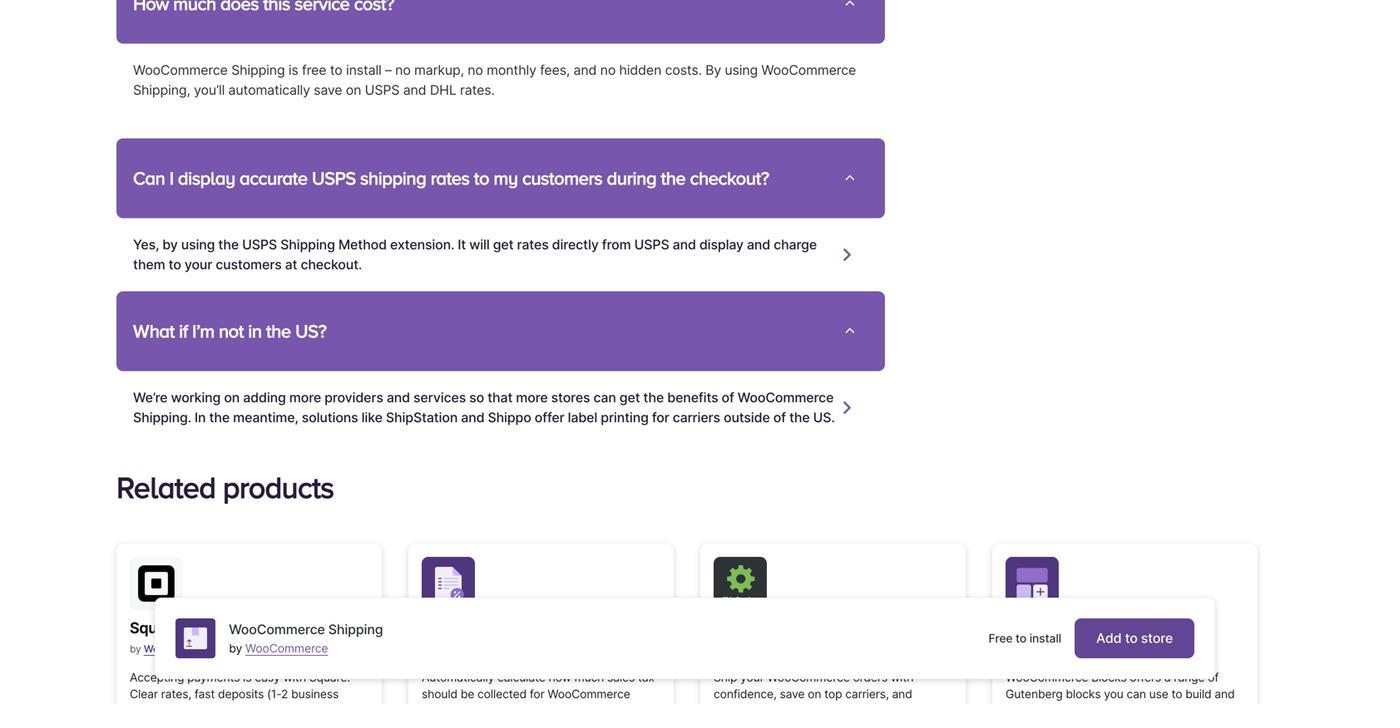 Task type: locate. For each thing, give the bounding box(es) containing it.
on inside "woocommerce shipping is free to install – no markup, no monthly fees, and no hidden costs. by using woocommerce shipping, you'll automatically save on usps and dhl rates."
[[346, 82, 361, 98]]

1 vertical spatial shipping
[[280, 236, 335, 253]]

in right not
[[248, 321, 262, 341]]

related
[[116, 471, 216, 504]]

and left dhl
[[403, 82, 426, 98]]

and up shipstation.
[[892, 687, 912, 702]]

1 horizontal spatial on
[[346, 82, 361, 98]]

1 horizontal spatial woocommerce link
[[245, 642, 328, 656]]

to inside yes, by using the usps shipping method extension. it will get rates directly from usps and display and charge them to your customers at checkout.
[[169, 256, 181, 273]]

rates
[[431, 168, 470, 188], [517, 236, 549, 253]]

the right during
[[661, 168, 686, 188]]

on inside we're working on adding more providers and services so that more stores can get the benefits of woocommerce shipping. in the meantime, solutions like shipstation and shippo offer label printing for carriers outside of the us.
[[224, 390, 240, 406]]

square link
[[130, 617, 216, 640]]

1 horizontal spatial get
[[620, 390, 640, 406]]

fees,
[[540, 62, 570, 78]]

0 horizontal spatial rates
[[431, 168, 470, 188]]

offer
[[535, 410, 565, 426]]

by right yes,
[[162, 236, 178, 253]]

1 horizontal spatial more
[[516, 390, 548, 406]]

using
[[725, 62, 758, 78], [181, 236, 215, 253]]

to right 'free'
[[1016, 632, 1027, 646]]

of right outside
[[773, 410, 786, 426]]

can up printing at the bottom of page
[[594, 390, 616, 406]]

solutions
[[302, 410, 358, 426]]

stores
[[551, 390, 590, 406]]

is for payments
[[243, 671, 252, 685]]

0 vertical spatial customers
[[522, 168, 603, 188]]

customers right my
[[522, 168, 603, 188]]

rates left my
[[431, 168, 470, 188]]

woocommerce blocks by woocommerce
[[1006, 619, 1164, 655]]

with up shipstation.
[[891, 671, 914, 685]]

1 horizontal spatial for
[[652, 410, 669, 426]]

shipping inside the woocommerce shipping by woocommerce
[[328, 622, 383, 638]]

your inside woocommerce blocks offers a range of gutenberg blocks you can use to build and customise your site.
[[1064, 704, 1088, 705]]

is up deposits
[[243, 671, 252, 685]]

1 vertical spatial using
[[181, 236, 215, 253]]

get right will
[[493, 236, 514, 253]]

0 horizontal spatial display
[[178, 168, 235, 188]]

using right yes,
[[181, 236, 215, 253]]

display
[[178, 168, 235, 188], [700, 236, 744, 253]]

1 horizontal spatial —
[[607, 704, 619, 705]]

shipping up square.
[[328, 622, 383, 638]]

by down square
[[130, 643, 141, 655]]

and right fees, in the left top of the page
[[574, 62, 597, 78]]

customers left at
[[216, 256, 282, 273]]

with
[[283, 671, 306, 685], [891, 671, 914, 685], [853, 704, 876, 705]]

by down be
[[474, 704, 487, 705]]

state
[[577, 704, 604, 705]]

use
[[1149, 687, 1169, 702]]

2 vertical spatial of
[[1208, 671, 1219, 685]]

usps
[[365, 82, 400, 98], [312, 168, 356, 188], [242, 236, 277, 253], [634, 236, 669, 253]]

0 vertical spatial shipping
[[231, 62, 285, 78]]

0 horizontal spatial with
[[283, 671, 306, 685]]

save inside ship your woocommerce orders with confidence, save on top carriers, and automate your processes with shipstation.
[[780, 687, 805, 702]]

customers inside yes, by using the usps shipping method extension. it will get rates directly from usps and display and charge them to your customers at checkout.
[[216, 256, 282, 273]]

in down deposits
[[246, 704, 256, 705]]

1 vertical spatial get
[[620, 390, 640, 406]]

customers
[[522, 168, 603, 188], [216, 256, 282, 273]]

the left us?
[[266, 321, 291, 341]]

install left –
[[346, 62, 382, 78]]

using right by
[[725, 62, 758, 78]]

— right state
[[607, 704, 619, 705]]

0 horizontal spatial more
[[289, 390, 321, 406]]

1 vertical spatial is
[[243, 671, 252, 685]]

with for and
[[891, 671, 914, 685]]

save
[[314, 82, 342, 98], [780, 687, 805, 702]]

0 horizontal spatial is
[[243, 671, 252, 685]]

1 horizontal spatial install
[[1030, 632, 1062, 646]]

get inside we're working on adding more providers and services so that more stores can get the benefits of woocommerce shipping. in the meantime, solutions like shipstation and shippo offer label printing for carriers outside of the us.
[[620, 390, 640, 406]]

fast
[[195, 687, 215, 702]]

0 vertical spatial for
[[652, 410, 669, 426]]

0 vertical spatial blocks
[[1117, 619, 1164, 638]]

woocommerce blocks link
[[1006, 617, 1164, 640]]

0 horizontal spatial —
[[460, 704, 471, 705]]

of
[[722, 390, 734, 406], [773, 410, 786, 426], [1208, 671, 1219, 685]]

the right yes,
[[218, 236, 239, 253]]

display down checkout?
[[700, 236, 744, 253]]

blocks up you
[[1092, 671, 1127, 685]]

display inside yes, by using the usps shipping method extension. it will get rates directly from usps and display and charge them to your customers at checkout.
[[700, 236, 744, 253]]

woocommerce inside the automatically calculate how much sales tax should be collected for woocommerce orders — by city, country, or state —
[[548, 687, 630, 702]]

adding
[[243, 390, 286, 406]]

by up the payments
[[229, 642, 242, 656]]

meantime,
[[233, 410, 298, 426]]

1 vertical spatial of
[[773, 410, 786, 426]]

no up "rates."
[[468, 62, 483, 78]]

to left my
[[474, 168, 489, 188]]

1 vertical spatial install
[[1030, 632, 1062, 646]]

2 horizontal spatial of
[[1208, 671, 1219, 685]]

your right them
[[185, 256, 212, 273]]

usps down –
[[365, 82, 400, 98]]

and up shipstation
[[387, 390, 410, 406]]

2 horizontal spatial with
[[891, 671, 914, 685]]

square.
[[309, 671, 350, 685]]

directly
[[552, 236, 599, 253]]

is left free
[[289, 62, 298, 78]]

get inside yes, by using the usps shipping method extension. it will get rates directly from usps and display and charge them to your customers at checkout.
[[493, 236, 514, 253]]

with for (1-
[[283, 671, 306, 685]]

blocks
[[1066, 687, 1101, 702]]

1 vertical spatial angle right image
[[842, 400, 852, 416]]

0 vertical spatial angle right image
[[842, 246, 852, 263]]

1 vertical spatial display
[[700, 236, 744, 253]]

— down be
[[460, 704, 471, 705]]

0 vertical spatial get
[[493, 236, 514, 253]]

1 vertical spatial blocks
[[1092, 671, 1127, 685]]

woocommerce link
[[144, 637, 216, 662], [1020, 637, 1093, 662], [245, 642, 328, 656]]

related products
[[116, 471, 334, 504]]

1 horizontal spatial save
[[780, 687, 805, 702]]

woocommerce link up easy
[[245, 642, 328, 656]]

0 horizontal spatial customers
[[216, 256, 282, 273]]

to inside "woocommerce shipping is free to install – no markup, no monthly fees, and no hidden costs. by using woocommerce shipping, you'll automatically save on usps and dhl rates."
[[330, 62, 342, 78]]

can inside we're working on adding more providers and services so that more stores can get the benefits of woocommerce shipping. in the meantime, solutions like shipstation and shippo offer label printing for carriers outside of the us.
[[594, 390, 616, 406]]

usps down accurate on the top left of page
[[242, 236, 277, 253]]

1 horizontal spatial customers
[[522, 168, 603, 188]]

0 vertical spatial of
[[722, 390, 734, 406]]

shipping inside "woocommerce shipping is free to install – no markup, no monthly fees, and no hidden costs. by using woocommerce shipping, you'll automatically save on usps and dhl rates."
[[231, 62, 285, 78]]

3 no from the left
[[600, 62, 616, 78]]

0 horizontal spatial no
[[395, 62, 411, 78]]

during
[[607, 168, 657, 188]]

1 horizontal spatial display
[[700, 236, 744, 253]]

1 horizontal spatial rates
[[517, 236, 549, 253]]

shipping up at
[[280, 236, 335, 253]]

woocommerce link up the accepting
[[144, 637, 216, 662]]

for left carriers
[[652, 410, 669, 426]]

0 horizontal spatial on
[[224, 390, 240, 406]]

shipping for free
[[231, 62, 285, 78]]

to right use at right
[[1172, 687, 1183, 702]]

0 horizontal spatial using
[[181, 236, 215, 253]]

and down so
[[461, 410, 485, 426]]

to right free
[[330, 62, 342, 78]]

from
[[602, 236, 631, 253]]

(1-
[[267, 687, 281, 702]]

we're working on adding more providers and services so that more stores can get the benefits of woocommerce shipping. in the meantime, solutions like shipstation and shippo offer label printing for carriers outside of the us.
[[133, 390, 835, 426]]

your down blocks
[[1064, 704, 1088, 705]]

no right –
[[395, 62, 411, 78]]

install right 'free'
[[1030, 632, 1062, 646]]

yes,
[[133, 236, 159, 253]]

angle right image for can i display accurate usps shipping rates to my customers during the checkout?
[[842, 246, 852, 263]]

and right from
[[673, 236, 696, 253]]

by
[[162, 236, 178, 253], [229, 642, 242, 656], [130, 643, 141, 655], [1006, 643, 1017, 655], [474, 704, 487, 705]]

can down offers
[[1127, 687, 1146, 702]]

display right i
[[178, 168, 235, 188]]

1 vertical spatial on
[[224, 390, 240, 406]]

shipping up the automatically
[[231, 62, 285, 78]]

and left charge
[[747, 236, 770, 253]]

woocommerce blocks offers a range of gutenberg blocks you can use to build and customise your site.
[[1006, 671, 1235, 705]]

1 vertical spatial save
[[780, 687, 805, 702]]

1 vertical spatial can
[[1127, 687, 1146, 702]]

no left hidden on the top
[[600, 62, 616, 78]]

is
[[289, 62, 298, 78], [243, 671, 252, 685]]

orders
[[853, 671, 888, 685], [422, 704, 456, 705]]

blocks
[[1117, 619, 1164, 638], [1092, 671, 1127, 685]]

1 horizontal spatial orders
[[853, 671, 888, 685]]

0 horizontal spatial can
[[594, 390, 616, 406]]

0 vertical spatial can
[[594, 390, 616, 406]]

more up offer
[[516, 390, 548, 406]]

2 horizontal spatial on
[[808, 687, 821, 702]]

calculate
[[498, 671, 546, 685]]

and down business
[[302, 704, 322, 705]]

1 horizontal spatial is
[[289, 62, 298, 78]]

0 vertical spatial save
[[314, 82, 342, 98]]

with up the 2
[[283, 671, 306, 685]]

orders down should
[[422, 704, 456, 705]]

online
[[188, 704, 220, 705]]

will
[[469, 236, 490, 253]]

2 horizontal spatial woocommerce link
[[1020, 637, 1093, 662]]

save inside "woocommerce shipping is free to install – no markup, no monthly fees, and no hidden costs. by using woocommerce shipping, you'll automatically save on usps and dhl rates."
[[314, 82, 342, 98]]

blocks for woocommerce blocks by woocommerce
[[1117, 619, 1164, 638]]

outside
[[724, 410, 770, 426]]

1 vertical spatial orders
[[422, 704, 456, 705]]

is inside accepting payments is easy with square. clear rates, fast deposits (1-2 business days). sell online and in person, and sync a
[[243, 671, 252, 685]]

get up printing at the bottom of page
[[620, 390, 640, 406]]

1 vertical spatial rates
[[517, 236, 549, 253]]

1 more from the left
[[289, 390, 321, 406]]

0 horizontal spatial for
[[530, 687, 545, 702]]

orders up "carriers,"
[[853, 671, 888, 685]]

i'm
[[192, 321, 214, 341]]

2 vertical spatial on
[[808, 687, 821, 702]]

benefits
[[667, 390, 718, 406]]

store
[[1141, 631, 1173, 647]]

providers
[[325, 390, 383, 406]]

sync
[[325, 704, 351, 705]]

–
[[385, 62, 392, 78]]

with inside accepting payments is easy with square. clear rates, fast deposits (1-2 business days). sell online and in person, and sync a
[[283, 671, 306, 685]]

printing
[[601, 410, 649, 426]]

0 vertical spatial install
[[346, 62, 382, 78]]

markup,
[[414, 62, 464, 78]]

woocommerce shipping by woocommerce
[[229, 622, 383, 656]]

angle right image right us. in the right of the page
[[842, 400, 852, 416]]

save up the processes
[[780, 687, 805, 702]]

to right them
[[169, 256, 181, 273]]

or
[[563, 704, 574, 705]]

and right build at bottom right
[[1215, 687, 1235, 702]]

1 vertical spatial for
[[530, 687, 545, 702]]

rates left directly
[[517, 236, 549, 253]]

blocks inside woocommerce blocks offers a range of gutenberg blocks you can use to build and customise your site.
[[1092, 671, 1127, 685]]

2 vertical spatial shipping
[[328, 622, 383, 638]]

0 vertical spatial on
[[346, 82, 361, 98]]

shipstation.
[[879, 704, 944, 705]]

more up solutions
[[289, 390, 321, 406]]

of up outside
[[722, 390, 734, 406]]

orders inside the automatically calculate how much sales tax should be collected for woocommerce orders — by city, country, or state —
[[422, 704, 456, 705]]

woocommerce inside ship your woocommerce orders with confidence, save on top carriers, and automate your processes with shipstation.
[[767, 671, 850, 685]]

blocks inside woocommerce blocks by woocommerce
[[1117, 619, 1164, 638]]

1 vertical spatial in
[[246, 704, 256, 705]]

of up build at bottom right
[[1208, 671, 1219, 685]]

0 horizontal spatial save
[[314, 82, 342, 98]]

the up printing at the bottom of page
[[644, 390, 664, 406]]

collected
[[478, 687, 527, 702]]

shipping inside yes, by using the usps shipping method extension. it will get rates directly from usps and display and charge them to your customers at checkout.
[[280, 236, 335, 253]]

carriers
[[673, 410, 720, 426]]

of inside woocommerce blocks offers a range of gutenberg blocks you can use to build and customise your site.
[[1208, 671, 1219, 685]]

1 vertical spatial customers
[[216, 256, 282, 273]]

easy
[[255, 671, 280, 685]]

that
[[488, 390, 513, 406]]

0 vertical spatial orders
[[853, 671, 888, 685]]

city,
[[491, 704, 513, 705]]

deposits
[[218, 687, 264, 702]]

install
[[346, 62, 382, 78], [1030, 632, 1062, 646]]

1 horizontal spatial can
[[1127, 687, 1146, 702]]

1 — from the left
[[460, 704, 471, 705]]

by up gutenberg on the bottom
[[1006, 643, 1017, 655]]

0 vertical spatial display
[[178, 168, 235, 188]]

to
[[330, 62, 342, 78], [474, 168, 489, 188], [169, 256, 181, 273], [1125, 631, 1138, 647], [1016, 632, 1027, 646], [1172, 687, 1183, 702]]

0 horizontal spatial get
[[493, 236, 514, 253]]

on
[[346, 82, 361, 98], [224, 390, 240, 406], [808, 687, 821, 702]]

2 horizontal spatial no
[[600, 62, 616, 78]]

woocommerce link for square
[[144, 637, 216, 662]]

blocks up offers
[[1117, 619, 1164, 638]]

charge
[[774, 236, 817, 253]]

for up the country,
[[530, 687, 545, 702]]

0 horizontal spatial orders
[[422, 704, 456, 705]]

rates.
[[460, 82, 495, 98]]

0 horizontal spatial install
[[346, 62, 382, 78]]

angle right image right charge
[[842, 246, 852, 263]]

with down "carriers,"
[[853, 704, 876, 705]]

save down free
[[314, 82, 342, 98]]

for inside we're working on adding more providers and services so that more stores can get the benefits of woocommerce shipping. in the meantime, solutions like shipstation and shippo offer label printing for carriers outside of the us.
[[652, 410, 669, 426]]

0 vertical spatial is
[[289, 62, 298, 78]]

1 angle right image from the top
[[842, 246, 852, 263]]

2 angle right image from the top
[[842, 400, 852, 416]]

woocommerce link up gutenberg on the bottom
[[1020, 637, 1093, 662]]

woocommerce shipping is free to install – no markup, no monthly fees, and no hidden costs. by using woocommerce shipping, you'll automatically save on usps and dhl rates.
[[133, 62, 856, 98]]

what
[[133, 321, 175, 341]]

is inside "woocommerce shipping is free to install – no markup, no monthly fees, and no hidden costs. by using woocommerce shipping, you'll automatically save on usps and dhl rates."
[[289, 62, 298, 78]]

1 horizontal spatial no
[[468, 62, 483, 78]]

angle right image
[[842, 246, 852, 263], [842, 400, 852, 416]]

no
[[395, 62, 411, 78], [468, 62, 483, 78], [600, 62, 616, 78]]

1 horizontal spatial using
[[725, 62, 758, 78]]

get
[[493, 236, 514, 253], [620, 390, 640, 406]]

0 vertical spatial using
[[725, 62, 758, 78]]

0 horizontal spatial woocommerce link
[[144, 637, 216, 662]]



Task type: vqa. For each thing, say whether or not it's contained in the screenshot.
first — from the right
yes



Task type: describe. For each thing, give the bounding box(es) containing it.
woocommerce link for woocommerce blocks
[[1020, 637, 1093, 662]]

rates,
[[161, 687, 191, 702]]

free
[[989, 632, 1013, 646]]

costs.
[[665, 62, 702, 78]]

so
[[469, 390, 484, 406]]

what if i'm not in the us?
[[133, 321, 326, 341]]

we're working on adding more providers and services so that more stores can get the benefits of woocommerce shipping. in the meantime, solutions like shipstation and shippo offer label printing for carriers outside of the us. link
[[133, 388, 842, 428]]

shipstation
[[386, 410, 458, 426]]

by inside the woocommerce shipping by woocommerce
[[229, 642, 242, 656]]

automatically calculate how much sales tax should be collected for woocommerce orders — by city, country, or state — 
[[422, 671, 655, 705]]

using inside yes, by using the usps shipping method extension. it will get rates directly from usps and display and charge them to your customers at checkout.
[[181, 236, 215, 253]]

like
[[362, 410, 383, 426]]

and inside ship your woocommerce orders with confidence, save on top carriers, and automate your processes with shipstation.
[[892, 687, 912, 702]]

it
[[458, 236, 466, 253]]

usps left shipping on the top left of page
[[312, 168, 356, 188]]

2 no from the left
[[468, 62, 483, 78]]

carriers,
[[845, 687, 889, 702]]

how
[[549, 671, 571, 685]]

0 vertical spatial in
[[248, 321, 262, 341]]

using inside "woocommerce shipping is free to install – no markup, no monthly fees, and no hidden costs. by using woocommerce shipping, you'll automatically save on usps and dhl rates."
[[725, 62, 758, 78]]

1 horizontal spatial of
[[773, 410, 786, 426]]

tax
[[638, 671, 655, 685]]

checkout?
[[690, 168, 769, 188]]

accurate
[[240, 168, 308, 188]]

the left us. in the right of the page
[[789, 410, 810, 426]]

1 no from the left
[[395, 62, 411, 78]]

we're
[[133, 390, 168, 406]]

by inside yes, by using the usps shipping method extension. it will get rates directly from usps and display and charge them to your customers at checkout.
[[162, 236, 178, 253]]

shippo
[[488, 410, 531, 426]]

rates inside yes, by using the usps shipping method extension. it will get rates directly from usps and display and charge them to your customers at checkout.
[[517, 236, 549, 253]]

woocommerce inside the square by woocommerce
[[144, 643, 216, 655]]

business
[[291, 687, 339, 702]]

you'll
[[194, 82, 225, 98]]

is for shipping
[[289, 62, 298, 78]]

blocks for woocommerce blocks offers a range of gutenberg blocks you can use to build and customise your site.
[[1092, 671, 1127, 685]]

can
[[133, 168, 165, 188]]

my
[[494, 168, 518, 188]]

by inside woocommerce blocks by woocommerce
[[1006, 643, 1017, 655]]

monthly
[[487, 62, 536, 78]]

2 more from the left
[[516, 390, 548, 406]]

can inside woocommerce blocks offers a range of gutenberg blocks you can use to build and customise your site.
[[1127, 687, 1146, 702]]

extension.
[[390, 236, 454, 253]]

to inside woocommerce blocks offers a range of gutenberg blocks you can use to build and customise your site.
[[1172, 687, 1183, 702]]

not
[[219, 321, 244, 341]]

days).
[[130, 704, 162, 705]]

sales
[[607, 671, 635, 685]]

your inside yes, by using the usps shipping method extension. it will get rates directly from usps and display and charge them to your customers at checkout.
[[185, 256, 212, 273]]

us?
[[295, 321, 326, 341]]

offers
[[1130, 671, 1161, 685]]

by
[[706, 62, 721, 78]]

and inside woocommerce blocks offers a range of gutenberg blocks you can use to build and customise your site.
[[1215, 687, 1235, 702]]

ship your woocommerce orders with confidence, save on top carriers, and automate your processes with shipstation.
[[714, 671, 944, 705]]

free to install
[[989, 632, 1062, 646]]

square by woocommerce
[[130, 619, 216, 655]]

usps right from
[[634, 236, 669, 253]]

yes, by using the usps shipping method extension. it will get rates directly from usps and display and charge them to your customers at checkout. link
[[133, 235, 842, 275]]

and down deposits
[[223, 704, 243, 705]]

accepting payments is easy with square. clear rates, fast deposits (1-2 business days). sell online and in person, and sync a
[[130, 671, 366, 705]]

the right in
[[209, 410, 230, 426]]

in
[[195, 410, 206, 426]]

at
[[285, 256, 297, 273]]

working
[[171, 390, 221, 406]]

country,
[[516, 704, 560, 705]]

if
[[179, 321, 188, 341]]

hidden
[[619, 62, 662, 78]]

your up confidence,
[[741, 671, 764, 685]]

label
[[568, 410, 598, 426]]

us.
[[813, 410, 835, 426]]

free
[[302, 62, 326, 78]]

square
[[130, 619, 179, 638]]

usps inside "woocommerce shipping is free to install – no markup, no monthly fees, and no hidden costs. by using woocommerce shipping, you'll automatically save on usps and dhl rates."
[[365, 82, 400, 98]]

yes, by using the usps shipping method extension. it will get rates directly from usps and display and charge them to your customers at checkout.
[[133, 236, 817, 273]]

shipping.
[[133, 410, 191, 426]]

2
[[281, 687, 288, 702]]

woocommerce inside we're working on adding more providers and services so that more stores can get the benefits of woocommerce shipping. in the meantime, solutions like shipstation and shippo offer label printing for carriers outside of the us.
[[738, 390, 834, 406]]

0 vertical spatial rates
[[431, 168, 470, 188]]

the inside yes, by using the usps shipping method extension. it will get rates directly from usps and display and charge them to your customers at checkout.
[[218, 236, 239, 253]]

for inside the automatically calculate how much sales tax should be collected for woocommerce orders — by city, country, or state —
[[530, 687, 545, 702]]

2 — from the left
[[607, 704, 619, 705]]

shipping,
[[133, 82, 190, 98]]

a
[[1165, 671, 1171, 685]]

range
[[1174, 671, 1205, 685]]

processes
[[795, 704, 850, 705]]

gutenberg
[[1006, 687, 1063, 702]]

your down confidence,
[[768, 704, 792, 705]]

much
[[575, 671, 604, 685]]

to right the add
[[1125, 631, 1138, 647]]

accepting
[[130, 671, 184, 685]]

products
[[223, 471, 334, 504]]

them
[[133, 256, 165, 273]]

woocommerce inside woocommerce blocks offers a range of gutenberg blocks you can use to build and customise your site.
[[1006, 671, 1088, 685]]

site.
[[1091, 704, 1113, 705]]

confidence,
[[714, 687, 777, 702]]

add to store
[[1096, 631, 1173, 647]]

shipping for woocommerce
[[328, 622, 383, 638]]

checkout.
[[301, 256, 362, 273]]

orders inside ship your woocommerce orders with confidence, save on top carriers, and automate your processes with shipstation.
[[853, 671, 888, 685]]

install inside "woocommerce shipping is free to install – no markup, no monthly fees, and no hidden costs. by using woocommerce shipping, you'll automatically save on usps and dhl rates."
[[346, 62, 382, 78]]

on inside ship your woocommerce orders with confidence, save on top carriers, and automate your processes with shipstation.
[[808, 687, 821, 702]]

services
[[413, 390, 466, 406]]

method
[[338, 236, 387, 253]]

1 horizontal spatial with
[[853, 704, 876, 705]]

clear
[[130, 687, 158, 702]]

by inside the automatically calculate how much sales tax should be collected for woocommerce orders — by city, country, or state —
[[474, 704, 487, 705]]

angle right image for what if i'm not in the us?
[[842, 400, 852, 416]]

by inside the square by woocommerce
[[130, 643, 141, 655]]

dhl
[[430, 82, 456, 98]]

automatically
[[228, 82, 310, 98]]

in inside accepting payments is easy with square. clear rates, fast deposits (1-2 business days). sell online and in person, and sync a
[[246, 704, 256, 705]]

0 horizontal spatial of
[[722, 390, 734, 406]]

shipping
[[360, 168, 426, 188]]

should
[[422, 687, 458, 702]]

you
[[1104, 687, 1124, 702]]

customise
[[1006, 704, 1061, 705]]

build
[[1186, 687, 1212, 702]]



